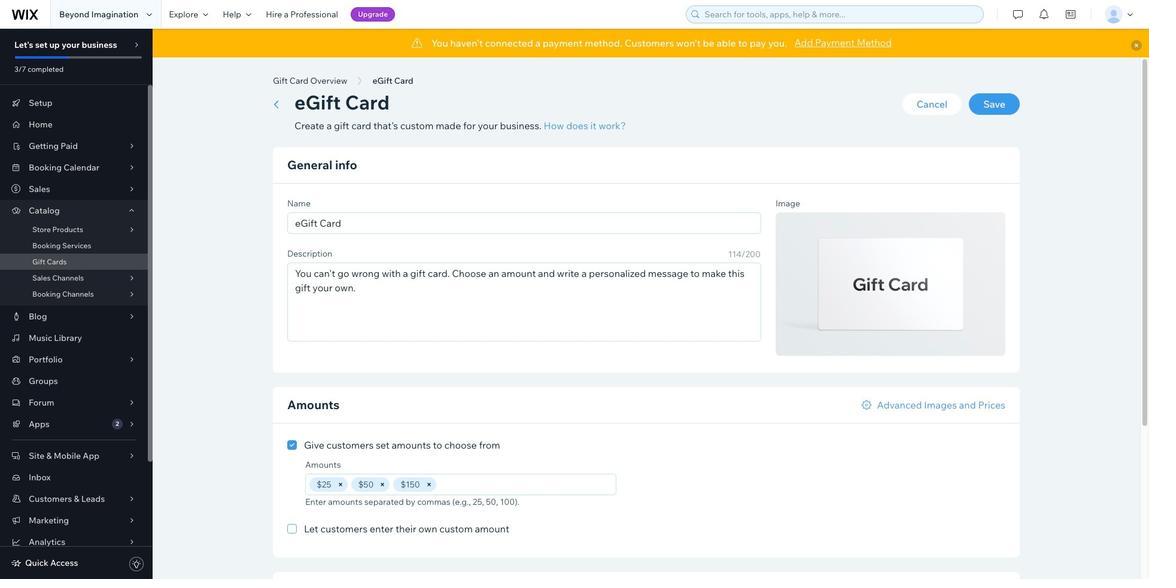 Task type: describe. For each thing, give the bounding box(es) containing it.
sidebar element
[[0, 29, 153, 579]]



Task type: locate. For each thing, give the bounding box(es) containing it.
Search for tools, apps, help & more... field
[[701, 6, 980, 23]]

None checkbox
[[287, 438, 500, 453]]

None field
[[440, 475, 612, 495]]

e.g., eGift Card field
[[292, 213, 757, 233]]

None text field
[[288, 263, 761, 341]]

None checkbox
[[287, 522, 509, 536]]

alert
[[153, 29, 1149, 57]]



Task type: vqa. For each thing, say whether or not it's contained in the screenshot.
option
yes



